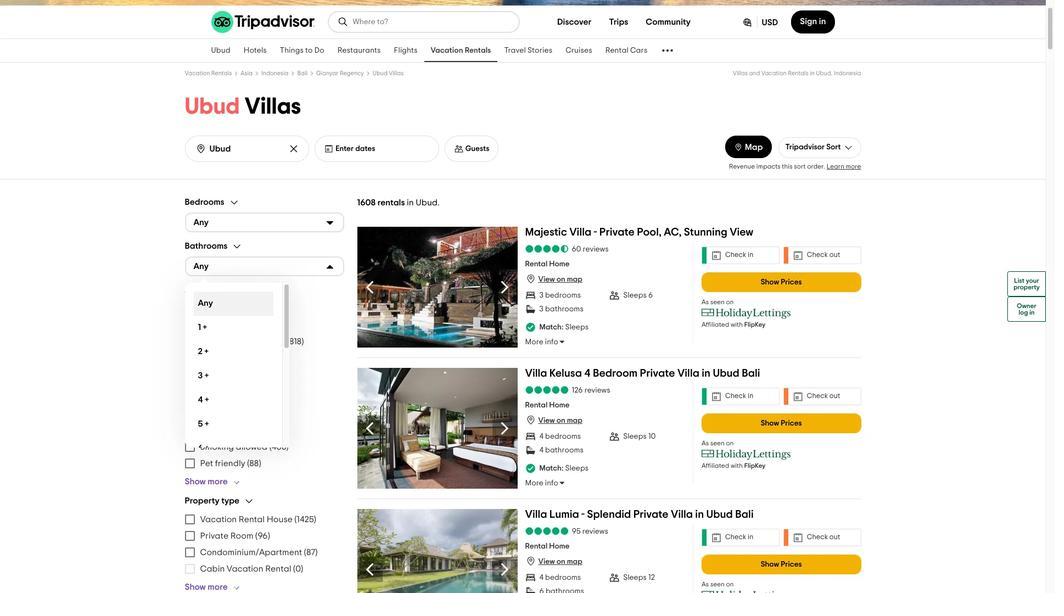 Task type: locate. For each thing, give the bounding box(es) containing it.
0 vertical spatial menu
[[185, 300, 344, 366]]

3 bathrooms
[[539, 305, 584, 313]]

out for villa kelusa 4 bedroom private villa in ubud bali
[[830, 393, 840, 400]]

2 vertical spatial menu
[[185, 511, 344, 577]]

+ right "2"
[[204, 347, 209, 356]]

1 vertical spatial out
[[830, 393, 840, 400]]

+ up pet
[[205, 444, 209, 452]]

3 map from the top
[[567, 558, 582, 566]]

vacation rentals link down ubud link
[[185, 70, 232, 76]]

sleeps for 95 reviews
[[623, 574, 647, 581]]

1 group from the top
[[185, 197, 344, 232]]

more
[[525, 338, 543, 346], [525, 479, 543, 487]]

1 vertical spatial bathrooms
[[545, 446, 584, 454]]

+ for 4 +
[[205, 395, 209, 404]]

more down 3 bathrooms
[[525, 338, 543, 346]]

2 view on map button from the top
[[525, 415, 582, 426]]

1 vertical spatial match:
[[539, 465, 564, 472]]

vacation rentals link down search search field
[[424, 39, 498, 62]]

2 vertical spatial view on map button
[[525, 556, 582, 567]]

bedrooms for kelusa
[[545, 433, 581, 440]]

vacation rentals down search search field
[[431, 47, 491, 54]]

2 vertical spatial 3
[[198, 371, 203, 380]]

5 group from the top
[[185, 496, 344, 592]]

discover button
[[549, 11, 600, 33]]

0 vertical spatial bedrooms
[[545, 292, 581, 299]]

(408)
[[269, 442, 289, 451]]

3 for 3 +
[[198, 371, 203, 380]]

3 holidaylettings.com logo image from the top
[[702, 590, 791, 593]]

seen
[[710, 298, 725, 305], [710, 440, 725, 446], [710, 581, 725, 587]]

show
[[761, 278, 779, 286], [185, 371, 206, 380], [761, 419, 779, 427], [185, 477, 206, 486], [761, 560, 779, 568], [185, 582, 206, 591]]

villa kelusa 4 bedroom private villa in ubud bali
[[525, 368, 760, 379]]

sort
[[794, 163, 806, 169]]

1 vertical spatial prices
[[781, 419, 802, 427]]

ac,
[[664, 227, 682, 238]]

1 horizontal spatial vacation rentals link
[[424, 39, 498, 62]]

amenities
[[185, 286, 223, 294]]

things
[[280, 47, 304, 54]]

out for majestic villa - private pool, ac, stunning view
[[830, 252, 840, 259]]

info
[[545, 338, 558, 346], [545, 479, 558, 487]]

6 inside list box
[[198, 444, 203, 452]]

2 map from the top
[[567, 417, 582, 425]]

pool,
[[637, 227, 662, 238]]

holidaylettings.com logo image
[[702, 308, 791, 319], [702, 449, 791, 460], [702, 590, 791, 593]]

+ up 5 + at the bottom of page
[[205, 395, 209, 404]]

ubud inside villa kelusa 4 bedroom private villa in ubud bali link
[[713, 368, 740, 379]]

menu containing internet or wifi (1390)
[[185, 300, 344, 366]]

any down amenities
[[198, 299, 213, 308]]

show prices button for villa lumia - splendid private villa in ubud bali
[[702, 554, 861, 574]]

3 check out from the top
[[807, 534, 840, 541]]

bedrooms up 3 bathrooms
[[545, 292, 581, 299]]

0 vertical spatial show more
[[185, 477, 228, 486]]

1 show more button from the top
[[185, 476, 245, 487]]

2 vertical spatial as seen on
[[702, 581, 734, 587]]

3 show prices from the top
[[761, 560, 802, 568]]

3 out from the top
[[830, 534, 840, 541]]

as seen on for majestic villa - private pool, ac, stunning view
[[702, 298, 734, 305]]

0 vertical spatial show prices button
[[702, 272, 861, 292]]

vacation rentals link
[[424, 39, 498, 62], [185, 70, 232, 76]]

list box containing any
[[185, 283, 290, 460]]

3 for 3 bathrooms
[[539, 305, 544, 313]]

3 group from the top
[[185, 285, 344, 381]]

0 vertical spatial home
[[549, 260, 570, 268]]

2 vertical spatial bali
[[735, 509, 754, 520]]

0 vertical spatial show prices
[[761, 278, 802, 286]]

group containing property type
[[185, 496, 344, 592]]

outdoor
[[225, 337, 258, 346]]

view on map up "3 bedrooms"
[[538, 276, 582, 283]]

travel
[[504, 47, 526, 54]]

0 vertical spatial show more button
[[185, 476, 245, 487]]

1 4 bedrooms from the top
[[539, 433, 581, 440]]

group containing suitability
[[185, 390, 344, 487]]

property
[[1014, 284, 1040, 290]]

3 menu from the top
[[185, 511, 344, 577]]

home for villa
[[549, 260, 570, 268]]

match: sleeps down 3 bathrooms
[[539, 323, 589, 331]]

1 out from the top
[[830, 252, 840, 259]]

1 more from the top
[[525, 338, 543, 346]]

1 with from the top
[[731, 321, 743, 328]]

2 as seen on from the top
[[702, 440, 734, 446]]

6
[[648, 292, 653, 299], [198, 444, 203, 452]]

1 as seen on from the top
[[702, 298, 734, 305]]

0 vertical spatial ubud villas
[[373, 70, 404, 76]]

rental home down lumia
[[525, 543, 570, 550]]

95 reviews
[[572, 527, 608, 535]]

0 vertical spatial -
[[594, 227, 597, 238]]

2 check out from the top
[[807, 393, 840, 400]]

info up the kelusa
[[545, 338, 558, 346]]

as
[[702, 298, 709, 305], [702, 440, 709, 446], [702, 581, 709, 587]]

1 vertical spatial vacation rentals
[[185, 70, 232, 76]]

4 bedrooms up "4 bathrooms"
[[539, 433, 581, 440]]

in inside owner log in
[[1030, 309, 1035, 316]]

1 menu from the top
[[185, 300, 344, 366]]

1 horizontal spatial -
[[594, 227, 597, 238]]

1 match: from the top
[[539, 323, 564, 331]]

3 inside list box
[[198, 371, 203, 380]]

indonesia right ubud,
[[834, 70, 861, 76]]

reviews right 95
[[582, 527, 608, 535]]

more for condominium/apartment (87)
[[208, 582, 228, 591]]

map for kelusa
[[567, 417, 582, 425]]

any down bedrooms
[[194, 218, 209, 227]]

match: down 3 bathrooms
[[539, 323, 564, 331]]

group
[[185, 197, 344, 232], [185, 241, 344, 460], [185, 285, 344, 381], [185, 390, 344, 487], [185, 496, 344, 592]]

0 vertical spatial view on map button
[[525, 274, 582, 285]]

0 vertical spatial rental home
[[525, 260, 570, 268]]

None search field
[[329, 12, 519, 32]]

0 horizontal spatial indonesia
[[261, 70, 289, 76]]

check
[[725, 252, 746, 259], [807, 252, 828, 259], [725, 393, 746, 400], [807, 393, 828, 400], [725, 534, 746, 541], [807, 534, 828, 541]]

villa lumia - splendid private villa in ubud bali, vacation rental in ubud image
[[357, 509, 518, 593]]

affiliated with flipkey for ubud
[[702, 462, 766, 469]]

vacation right and
[[761, 70, 787, 76]]

check in for villa lumia - splendid private villa in ubud bali
[[725, 534, 754, 541]]

0 vertical spatial any
[[194, 218, 209, 227]]

1 vertical spatial -
[[582, 509, 585, 520]]

learn more link
[[827, 163, 861, 169]]

0 horizontal spatial -
[[582, 509, 585, 520]]

2 show more button from the top
[[185, 581, 245, 592]]

rentals left travel
[[465, 47, 491, 54]]

any inside popup button
[[194, 218, 209, 227]]

travel stories link
[[498, 39, 559, 62]]

any inside dropdown button
[[194, 262, 209, 271]]

map up "3 bedrooms"
[[567, 276, 582, 283]]

more info up lumia
[[525, 479, 558, 487]]

1 horizontal spatial rentals
[[465, 47, 491, 54]]

view on map button up "3 bedrooms"
[[525, 274, 582, 285]]

home down lumia
[[549, 543, 570, 550]]

1 vertical spatial match: sleeps
[[539, 465, 589, 472]]

2
[[198, 347, 203, 356]]

list box
[[185, 283, 290, 460]]

1 vertical spatial 4 bedrooms
[[539, 574, 581, 581]]

2 out from the top
[[830, 393, 840, 400]]

2 group from the top
[[185, 241, 344, 460]]

rental home down the kelusa
[[525, 401, 570, 409]]

1 prices from the top
[[781, 278, 802, 286]]

1 match: sleeps from the top
[[539, 323, 589, 331]]

2 flipkey from the top
[[744, 462, 766, 469]]

2 show more from the top
[[185, 582, 228, 591]]

1 show prices from the top
[[761, 278, 802, 286]]

show all button
[[185, 370, 217, 381]]

3 as from the top
[[702, 581, 709, 587]]

check in for majestic villa - private pool, ac, stunning view
[[725, 252, 754, 259]]

bedrooms
[[545, 292, 581, 299], [545, 433, 581, 440], [545, 574, 581, 581]]

show prices for villa kelusa 4 bedroom private villa in ubud bali
[[761, 419, 802, 427]]

more for villa
[[525, 479, 543, 487]]

menu for suitability
[[185, 406, 344, 471]]

3 show prices button from the top
[[702, 554, 861, 574]]

1 vertical spatial show prices
[[761, 419, 802, 427]]

as seen on for villa kelusa 4 bedroom private villa in ubud bali
[[702, 440, 734, 446]]

show more button up property type
[[185, 476, 245, 487]]

1 vertical spatial vacation rentals link
[[185, 70, 232, 76]]

2 rental home from the top
[[525, 401, 570, 409]]

as seen on for villa lumia - splendid private villa in ubud bali
[[702, 581, 734, 587]]

ubud inside ubud link
[[211, 47, 230, 54]]

1 vertical spatial with
[[731, 462, 743, 469]]

0 vertical spatial check out
[[807, 252, 840, 259]]

flights
[[394, 47, 418, 54]]

rental home
[[525, 260, 570, 268], [525, 401, 570, 409], [525, 543, 570, 550]]

bedrooms down 95
[[545, 574, 581, 581]]

view for 126 reviews
[[538, 417, 555, 425]]

rental home down 'majestic'
[[525, 260, 570, 268]]

0 vertical spatial view on map
[[538, 276, 582, 283]]

2 vertical spatial map
[[567, 558, 582, 566]]

+ right 1
[[203, 323, 207, 332]]

0 vertical spatial check in
[[725, 252, 754, 259]]

1 vertical spatial show prices button
[[702, 413, 861, 433]]

list your property button
[[1008, 271, 1046, 297]]

0 vertical spatial out
[[830, 252, 840, 259]]

1 vertical spatial check in
[[725, 393, 754, 400]]

vacation
[[431, 47, 463, 54], [185, 70, 210, 76], [761, 70, 787, 76], [200, 515, 237, 524]]

out
[[830, 252, 840, 259], [830, 393, 840, 400], [830, 534, 840, 541]]

1 vertical spatial as seen on
[[702, 440, 734, 446]]

view on map button down 95
[[525, 556, 582, 567]]

hotels
[[244, 47, 267, 54]]

- inside "link"
[[594, 227, 597, 238]]

rentals
[[465, 47, 491, 54], [211, 70, 232, 76], [788, 70, 809, 76]]

0 horizontal spatial rentals
[[211, 70, 232, 76]]

as seen on
[[702, 298, 734, 305], [702, 440, 734, 446], [702, 581, 734, 587]]

1 vertical spatial check out
[[807, 393, 840, 400]]

bedrooms up "4 bathrooms"
[[545, 433, 581, 440]]

0 vertical spatial affiliated
[[702, 321, 729, 328]]

sleeps 10
[[623, 433, 656, 440]]

view right stunning
[[730, 227, 753, 238]]

2 check in from the top
[[725, 393, 754, 400]]

3 as seen on from the top
[[702, 581, 734, 587]]

more up property type
[[208, 477, 228, 486]]

bathrooms
[[545, 305, 584, 313], [545, 446, 584, 454]]

villa lumia - splendid private villa in ubud bali link
[[525, 509, 754, 524]]

vacation down property type
[[200, 515, 237, 524]]

2 vertical spatial check out
[[807, 534, 840, 541]]

view on map up "4 bathrooms"
[[538, 417, 582, 425]]

bedrooms for villa
[[545, 292, 581, 299]]

match: sleeps down "4 bathrooms"
[[539, 465, 589, 472]]

0 vertical spatial bali
[[297, 70, 308, 76]]

holidaylettings.com logo image for villa lumia - splendid private villa in ubud bali
[[702, 590, 791, 593]]

1 horizontal spatial vacation rentals
[[431, 47, 491, 54]]

3 seen from the top
[[710, 581, 725, 587]]

any button
[[185, 212, 344, 232]]

vacation rentals down ubud link
[[185, 70, 232, 76]]

1 vertical spatial affiliated with flipkey
[[702, 462, 766, 469]]

map
[[567, 276, 582, 283], [567, 417, 582, 425], [567, 558, 582, 566]]

match: sleeps
[[539, 323, 589, 331], [539, 465, 589, 472]]

1 holidaylettings.com logo image from the top
[[702, 308, 791, 319]]

villa lumia - splendid private villa in ubud bali
[[525, 509, 754, 520]]

reviews for private
[[583, 245, 609, 253]]

2 info from the top
[[545, 479, 558, 487]]

reviews
[[583, 245, 609, 253], [585, 386, 610, 394], [582, 527, 608, 535]]

private inside "link"
[[599, 227, 635, 238]]

more for smoking allowed (408)
[[208, 477, 228, 486]]

affiliated with flipkey for view
[[702, 321, 766, 328]]

rentals down ubud link
[[211, 70, 232, 76]]

home down the kelusa
[[549, 401, 570, 409]]

2 as from the top
[[702, 440, 709, 446]]

in
[[819, 17, 826, 26], [810, 70, 815, 76], [407, 198, 414, 207], [748, 252, 754, 259], [1030, 309, 1035, 316], [702, 368, 711, 379], [748, 393, 754, 400], [695, 509, 704, 520], [748, 534, 754, 541]]

5 +
[[198, 420, 209, 428]]

4 bedrooms down 95
[[539, 574, 581, 581]]

(708)
[[236, 353, 255, 362]]

vacation down search search field
[[431, 47, 463, 54]]

reviews right 126
[[585, 386, 610, 394]]

1 vertical spatial show more
[[185, 582, 228, 591]]

rentals left ubud,
[[788, 70, 809, 76]]

bathrooms for villa
[[545, 305, 584, 313]]

0 vertical spatial with
[[731, 321, 743, 328]]

+ right 5
[[205, 420, 209, 428]]

map down 126
[[567, 417, 582, 425]]

3 prices from the top
[[781, 560, 802, 568]]

3 check in from the top
[[725, 534, 754, 541]]

1 vertical spatial ubud villas
[[185, 95, 301, 118]]

menu
[[185, 300, 344, 366], [185, 406, 344, 471], [185, 511, 344, 577]]

your
[[1026, 277, 1039, 284]]

1 vertical spatial any
[[194, 262, 209, 271]]

private up 60 reviews
[[599, 227, 635, 238]]

1 map from the top
[[567, 276, 582, 283]]

1 vertical spatial menu
[[185, 406, 344, 471]]

ubud villas down flights link
[[373, 70, 404, 76]]

more down the condominium/apartment
[[208, 582, 228, 591]]

(1271)
[[267, 320, 287, 329]]

1 vertical spatial view on map
[[538, 417, 582, 425]]

map
[[745, 143, 763, 151]]

ubud link
[[205, 39, 237, 62]]

any down 'bathrooms' on the left top of the page
[[194, 262, 209, 271]]

house
[[267, 515, 293, 524]]

enter dates
[[336, 145, 375, 153]]

1 view on map from the top
[[538, 276, 582, 283]]

menu for amenities
[[185, 300, 344, 366]]

more info
[[525, 338, 558, 346], [525, 479, 558, 487]]

any inside list box
[[198, 299, 213, 308]]

0 vertical spatial more
[[846, 163, 861, 169]]

villas
[[389, 70, 404, 76], [733, 70, 748, 76], [245, 95, 301, 118]]

view on map button up "4 bathrooms"
[[525, 415, 582, 426]]

0 vertical spatial 4 bedrooms
[[539, 433, 581, 440]]

3 view on map from the top
[[538, 558, 582, 566]]

1 check in from the top
[[725, 252, 754, 259]]

tripadvisor image
[[211, 11, 314, 33]]

2 home from the top
[[549, 401, 570, 409]]

- up 60 reviews
[[594, 227, 597, 238]]

0 horizontal spatial vacation rentals link
[[185, 70, 232, 76]]

home
[[549, 260, 570, 268], [549, 401, 570, 409], [549, 543, 570, 550]]

private room (96)
[[200, 531, 270, 540]]

1 info from the top
[[545, 338, 558, 346]]

rentals
[[378, 198, 405, 207]]

view up "3 bedrooms"
[[538, 276, 555, 283]]

type
[[221, 496, 239, 505]]

1 rental home from the top
[[525, 260, 570, 268]]

list your property
[[1014, 277, 1040, 290]]

reviews right 60
[[583, 245, 609, 253]]

1 vertical spatial more info
[[525, 479, 558, 487]]

+ for 2 +
[[204, 347, 209, 356]]

0 vertical spatial prices
[[781, 278, 802, 286]]

villas down flights link
[[389, 70, 404, 76]]

0 vertical spatial info
[[545, 338, 558, 346]]

1 home from the top
[[549, 260, 570, 268]]

0 vertical spatial 6
[[648, 292, 653, 299]]

1 vertical spatial view on map button
[[525, 415, 582, 426]]

show more for condominium/apartment (87)
[[185, 582, 228, 591]]

2 vertical spatial show prices button
[[702, 554, 861, 574]]

2 vertical spatial view on map
[[538, 558, 582, 566]]

tripadvisor sort button
[[778, 137, 861, 158]]

2 view on map from the top
[[538, 417, 582, 425]]

2 holidaylettings.com logo image from the top
[[702, 449, 791, 460]]

list
[[1014, 277, 1025, 284]]

any for any popup button
[[194, 218, 209, 227]]

1608 rentals in ubud.
[[357, 198, 440, 207]]

2 +
[[198, 347, 209, 356]]

holidaylettings.com logo image for villa kelusa 4 bedroom private villa in ubud bali
[[702, 449, 791, 460]]

2 prices from the top
[[781, 419, 802, 427]]

map down 95
[[567, 558, 582, 566]]

more info for majestic
[[525, 338, 558, 346]]

bali
[[297, 70, 308, 76], [742, 368, 760, 379], [735, 509, 754, 520]]

discover
[[557, 18, 592, 26]]

seen for villa kelusa 4 bedroom private villa in ubud bali
[[710, 440, 725, 446]]

1608
[[357, 198, 376, 207]]

any button
[[185, 256, 344, 276]]

2 show prices button from the top
[[702, 413, 861, 433]]

rental home for villa
[[525, 401, 570, 409]]

1 flipkey from the top
[[744, 321, 766, 328]]

(96)
[[255, 531, 270, 540]]

1 vertical spatial reviews
[[585, 386, 610, 394]]

1 vertical spatial show more button
[[185, 581, 245, 592]]

2 vertical spatial out
[[830, 534, 840, 541]]

show prices
[[761, 278, 802, 286], [761, 419, 802, 427], [761, 560, 802, 568]]

1 show prices button from the top
[[702, 272, 861, 292]]

(711)
[[254, 426, 269, 435]]

0 vertical spatial match:
[[539, 323, 564, 331]]

+ down all
[[205, 371, 209, 380]]

+
[[203, 323, 207, 332], [204, 347, 209, 356], [205, 371, 209, 380], [205, 395, 209, 404], [205, 420, 209, 428], [205, 444, 209, 452]]

1 more info from the top
[[525, 338, 558, 346]]

3 left the all
[[198, 371, 203, 380]]

1 check out from the top
[[807, 252, 840, 259]]

0 vertical spatial more
[[525, 338, 543, 346]]

show prices button for villa kelusa 4 bedroom private villa in ubud bali
[[702, 413, 861, 433]]

0 vertical spatial as seen on
[[702, 298, 734, 305]]

private right splendid at the bottom right
[[633, 509, 669, 520]]

sleeps for 126 reviews
[[623, 433, 647, 440]]

villa
[[570, 227, 592, 238], [525, 368, 547, 379], [678, 368, 700, 379], [525, 509, 547, 520], [671, 509, 693, 520]]

1 vertical spatial as
[[702, 440, 709, 446]]

+ for 6 +
[[205, 444, 209, 452]]

any for any dropdown button
[[194, 262, 209, 271]]

3 up 3 bathrooms
[[539, 292, 544, 299]]

more right learn
[[846, 163, 861, 169]]

more for majestic
[[525, 338, 543, 346]]

more info for villa
[[525, 479, 558, 487]]

0 vertical spatial flipkey
[[744, 321, 766, 328]]

2 affiliated with flipkey from the top
[[702, 462, 766, 469]]

2 seen from the top
[[710, 440, 725, 446]]

1 vertical spatial flipkey
[[744, 462, 766, 469]]

indonesia
[[261, 70, 289, 76], [834, 70, 861, 76]]

more info down 3 bathrooms
[[525, 338, 558, 346]]

menu containing elder access (711)
[[185, 406, 344, 471]]

show more button down the condominium/apartment
[[185, 581, 245, 592]]

indonesia left the bali link
[[261, 70, 289, 76]]

2 vertical spatial rental home
[[525, 543, 570, 550]]

map for villa
[[567, 276, 582, 283]]

seen for majestic villa - private pool, ac, stunning view
[[710, 298, 725, 305]]

2 menu from the top
[[185, 406, 344, 471]]

view up "4 bathrooms"
[[538, 417, 555, 425]]

2 with from the top
[[731, 462, 743, 469]]

ubud villas down asia at the top left of the page
[[185, 95, 301, 118]]

2 vertical spatial bedrooms
[[545, 574, 581, 581]]

rentals for the topmost vacation rentals link
[[465, 47, 491, 54]]

vacation down ubud link
[[185, 70, 210, 76]]

1 vertical spatial seen
[[710, 440, 725, 446]]

4 group from the top
[[185, 390, 344, 487]]

10
[[648, 433, 656, 440]]

1 show more from the top
[[185, 477, 228, 486]]

search image
[[195, 143, 206, 154]]

view on map down 95
[[538, 558, 582, 566]]

2 4 bedrooms from the top
[[539, 574, 581, 581]]

2 vertical spatial check in
[[725, 534, 754, 541]]

1 vertical spatial info
[[545, 479, 558, 487]]

info for majestic
[[545, 338, 558, 346]]

2 vertical spatial show prices
[[761, 560, 802, 568]]

1 affiliated from the top
[[702, 321, 729, 328]]

villas down the indonesia link
[[245, 95, 301, 118]]

0 vertical spatial match: sleeps
[[539, 323, 589, 331]]

villa inside "link"
[[570, 227, 592, 238]]

1 vertical spatial rental home
[[525, 401, 570, 409]]

1 vertical spatial home
[[549, 401, 570, 409]]

check in
[[725, 252, 754, 259], [725, 393, 754, 400], [725, 534, 754, 541]]

1 as from the top
[[702, 298, 709, 305]]

with for ubud
[[731, 462, 743, 469]]

0 vertical spatial seen
[[710, 298, 725, 305]]

- up '95 reviews' on the right bottom of the page
[[582, 509, 585, 520]]

show prices for majestic villa - private pool, ac, stunning view
[[761, 278, 802, 286]]

villas left and
[[733, 70, 748, 76]]

view down lumia
[[538, 558, 555, 566]]

1 affiliated with flipkey from the top
[[702, 321, 766, 328]]

2 vertical spatial more
[[208, 582, 228, 591]]

1 vertical spatial bedrooms
[[545, 433, 581, 440]]

0 horizontal spatial villas
[[245, 95, 301, 118]]

1 view on map button from the top
[[525, 274, 582, 285]]

2 more from the top
[[525, 479, 543, 487]]

usd
[[762, 18, 778, 27]]

out for villa lumia - splendid private villa in ubud bali
[[830, 534, 840, 541]]

view on map button for majestic
[[525, 274, 582, 285]]

2 match: from the top
[[539, 465, 564, 472]]

advertisement region
[[0, 0, 1046, 5]]

2 vertical spatial any
[[198, 299, 213, 308]]

view on map
[[538, 276, 582, 283], [538, 417, 582, 425], [538, 558, 582, 566]]

all
[[208, 371, 217, 380]]

0 vertical spatial holidaylettings.com logo image
[[702, 308, 791, 319]]

0 horizontal spatial ubud villas
[[185, 95, 301, 118]]

3 down "3 bedrooms"
[[539, 305, 544, 313]]

Search search field
[[353, 17, 510, 27]]

2 horizontal spatial villas
[[733, 70, 748, 76]]

match: for majestic
[[539, 323, 564, 331]]

check in for villa kelusa 4 bedroom private villa in ubud bali
[[725, 393, 754, 400]]

check out for villa kelusa 4 bedroom private villa in ubud bali
[[807, 393, 840, 400]]

2 show prices from the top
[[761, 419, 802, 427]]

0 vertical spatial bathrooms
[[545, 305, 584, 313]]

match: down "4 bathrooms"
[[539, 465, 564, 472]]

2 vertical spatial home
[[549, 543, 570, 550]]

2 match: sleeps from the top
[[539, 465, 589, 472]]

2 affiliated from the top
[[702, 462, 729, 469]]

home up "3 bedrooms"
[[549, 260, 570, 268]]

group containing amenities
[[185, 285, 344, 381]]

0 vertical spatial more info
[[525, 338, 558, 346]]

2 more info from the top
[[525, 479, 558, 487]]

info up lumia
[[545, 479, 558, 487]]

clear image
[[288, 143, 299, 154]]

1 seen from the top
[[710, 298, 725, 305]]

126 reviews
[[572, 386, 610, 394]]

more down "4 bathrooms"
[[525, 479, 543, 487]]

prices for majestic villa - private pool, ac, stunning view
[[781, 278, 802, 286]]



Task type: describe. For each thing, give the bounding box(es) containing it.
(1390)
[[261, 304, 283, 313]]

hotels link
[[237, 39, 273, 62]]

group containing bedrooms
[[185, 197, 344, 232]]

view for 60 reviews
[[538, 276, 555, 283]]

show inside button
[[185, 371, 206, 380]]

cruises link
[[559, 39, 599, 62]]

majestic villa - private pool, ac, stunning view link
[[525, 227, 753, 242]]

other outdoor space (818)
[[200, 337, 304, 346]]

enter
[[336, 145, 354, 153]]

dates
[[355, 145, 375, 153]]

affiliated for in
[[702, 462, 729, 469]]

holidaylettings.com logo image for majestic villa - private pool, ac, stunning view
[[702, 308, 791, 319]]

internet or wifi (1390)
[[200, 304, 283, 313]]

pools
[[212, 353, 234, 362]]

internet
[[200, 304, 232, 313]]

match: sleeps for kelusa
[[539, 465, 589, 472]]

4 bedrooms for 126
[[539, 433, 581, 440]]

show all
[[185, 371, 217, 380]]

property type
[[185, 496, 239, 505]]

(818)
[[287, 337, 304, 346]]

info for villa
[[545, 479, 558, 487]]

as for majestic villa - private pool, ac, stunning view
[[702, 298, 709, 305]]

room
[[230, 531, 253, 540]]

community button
[[637, 11, 700, 33]]

restaurants
[[338, 47, 381, 54]]

check out for majestic villa - private pool, ac, stunning view
[[807, 252, 840, 259]]

view for 95 reviews
[[538, 558, 555, 566]]

+ for 3 +
[[205, 371, 209, 380]]

4 inside list box
[[198, 395, 203, 404]]

menu containing vacation rental house (1425)
[[185, 511, 344, 577]]

regency
[[340, 70, 364, 76]]

rental for 60 reviews
[[525, 260, 548, 268]]

show more button for smoking allowed (408)
[[185, 476, 245, 487]]

rental for 126 reviews
[[525, 401, 548, 409]]

1 indonesia from the left
[[261, 70, 289, 76]]

villa kelusa 4 bedroom private villa in ubud bali , vacation rental in ubud image
[[357, 368, 518, 488]]

indonesia link
[[261, 70, 289, 76]]

rentals for the left vacation rentals link
[[211, 70, 232, 76]]

bali for villa lumia - splendid private villa in ubud bali
[[735, 509, 754, 520]]

bathrooms for kelusa
[[545, 446, 584, 454]]

3 for 3 bedrooms
[[539, 292, 544, 299]]

private left room
[[200, 531, 228, 540]]

bali link
[[297, 70, 308, 76]]

pet friendly (88)
[[200, 459, 261, 468]]

cruises
[[566, 47, 592, 54]]

all pools (708)
[[200, 353, 255, 362]]

prices for villa lumia - splendid private villa in ubud bali
[[781, 560, 802, 568]]

3 view on map button from the top
[[525, 556, 582, 567]]

villa kelusa 4 bedroom private villa in ubud bali link
[[525, 368, 760, 383]]

ubud inside villa lumia - splendid private villa in ubud bali link
[[706, 509, 733, 520]]

air conditioning (1271)
[[200, 320, 287, 329]]

villas and vacation rentals in ubud, indonesia
[[733, 70, 861, 76]]

usd button
[[733, 10, 787, 33]]

majestic villa - private pool, ac, stunning view, vacation rental in ubud image
[[357, 227, 518, 347]]

rental for 95 reviews
[[525, 543, 548, 550]]

seen for villa lumia - splendid private villa in ubud bali
[[710, 581, 725, 587]]

group containing bathrooms
[[185, 241, 344, 460]]

show more button for condominium/apartment (87)
[[185, 581, 245, 592]]

view on map button for villa
[[525, 415, 582, 426]]

condominium/apartment (87)
[[200, 548, 318, 557]]

lumia
[[550, 509, 579, 520]]

owner
[[1017, 303, 1037, 309]]

reviews for bedroom
[[585, 386, 610, 394]]

gianyar
[[316, 70, 338, 76]]

- for private
[[594, 227, 597, 238]]

as for villa kelusa 4 bedroom private villa in ubud bali
[[702, 440, 709, 446]]

search image
[[337, 16, 348, 27]]

match: for villa
[[539, 465, 564, 472]]

2 horizontal spatial rentals
[[788, 70, 809, 76]]

trips button
[[600, 11, 637, 33]]

home for kelusa
[[549, 401, 570, 409]]

1
[[198, 323, 201, 332]]

owner log in
[[1017, 303, 1037, 316]]

sign
[[800, 17, 817, 26]]

as for villa lumia - splendid private villa in ubud bali
[[702, 581, 709, 587]]

bathrooms
[[185, 242, 228, 250]]

4 bedrooms for 95
[[539, 574, 581, 581]]

(1425)
[[295, 515, 316, 524]]

condominium/apartment
[[200, 548, 302, 557]]

3 rental home from the top
[[525, 543, 570, 550]]

ubud villas link
[[373, 70, 404, 76]]

Search search field
[[209, 144, 280, 154]]

match: sleeps for villa
[[539, 323, 589, 331]]

order.
[[807, 163, 825, 169]]

flipkey for majestic villa - private pool, ac, stunning view
[[744, 321, 766, 328]]

bedroom
[[593, 368, 638, 379]]

asia
[[241, 70, 253, 76]]

elder access (711)
[[200, 426, 269, 435]]

vacation rental house (1425)
[[200, 515, 316, 524]]

travel stories
[[504, 47, 552, 54]]

this
[[782, 163, 793, 169]]

property
[[185, 496, 219, 505]]

- for splendid
[[582, 509, 585, 520]]

rental cars
[[605, 47, 648, 54]]

show more for smoking allowed (408)
[[185, 477, 228, 486]]

1 horizontal spatial villas
[[389, 70, 404, 76]]

sleeps for 60 reviews
[[623, 292, 647, 299]]

rental home for majestic
[[525, 260, 570, 268]]

private right bedroom
[[640, 368, 675, 379]]

0 vertical spatial vacation rentals
[[431, 47, 491, 54]]

things to do
[[280, 47, 324, 54]]

view on map for villa
[[538, 276, 582, 283]]

bali for villa kelusa 4 bedroom private villa in ubud bali
[[742, 368, 760, 379]]

prices for villa kelusa 4 bedroom private villa in ubud bali
[[781, 419, 802, 427]]

suitability
[[185, 391, 225, 400]]

60
[[572, 245, 581, 253]]

0 horizontal spatial vacation rentals
[[185, 70, 232, 76]]

3 home from the top
[[549, 543, 570, 550]]

check out for villa lumia - splendid private villa in ubud bali
[[807, 534, 840, 541]]

rental cars link
[[599, 39, 654, 62]]

kelusa
[[550, 368, 582, 379]]

map button
[[725, 136, 772, 158]]

all
[[200, 353, 210, 362]]

view on map for kelusa
[[538, 417, 582, 425]]

1 horizontal spatial ubud villas
[[373, 70, 404, 76]]

+ for 5 +
[[205, 420, 209, 428]]

stories
[[528, 47, 552, 54]]

view inside majestic villa - private pool, ac, stunning view "link"
[[730, 227, 753, 238]]

2 vertical spatial reviews
[[582, 527, 608, 535]]

show prices for villa lumia - splendid private villa in ubud bali
[[761, 560, 802, 568]]

majestic
[[525, 227, 567, 238]]

allowed
[[236, 442, 267, 451]]

revenue impacts this sort order. learn more
[[729, 163, 861, 169]]

community
[[646, 18, 691, 26]]

show prices button for majestic villa - private pool, ac, stunning view
[[702, 272, 861, 292]]

other
[[200, 337, 223, 346]]

ubud,
[[816, 70, 833, 76]]

splendid
[[587, 509, 631, 520]]

affiliated for stunning
[[702, 321, 729, 328]]

1 horizontal spatial 6
[[648, 292, 653, 299]]

(88)
[[247, 459, 261, 468]]

majestic villa - private pool, ac, stunning view
[[525, 227, 753, 238]]

ubud.
[[416, 198, 440, 207]]

sleeps 6
[[623, 292, 653, 299]]

1 +
[[198, 323, 207, 332]]

with for view
[[731, 321, 743, 328]]

0 vertical spatial vacation rentals link
[[424, 39, 498, 62]]

flipkey for villa kelusa 4 bedroom private villa in ubud bali
[[744, 462, 766, 469]]

+ for 1 +
[[203, 323, 207, 332]]

gianyar regency
[[316, 70, 364, 76]]

log
[[1019, 309, 1028, 316]]

and
[[749, 70, 760, 76]]

access
[[223, 426, 252, 435]]

to
[[305, 47, 313, 54]]

pet
[[200, 459, 213, 468]]

2 indonesia from the left
[[834, 70, 861, 76]]



Task type: vqa. For each thing, say whether or not it's contained in the screenshot.
the Select all
no



